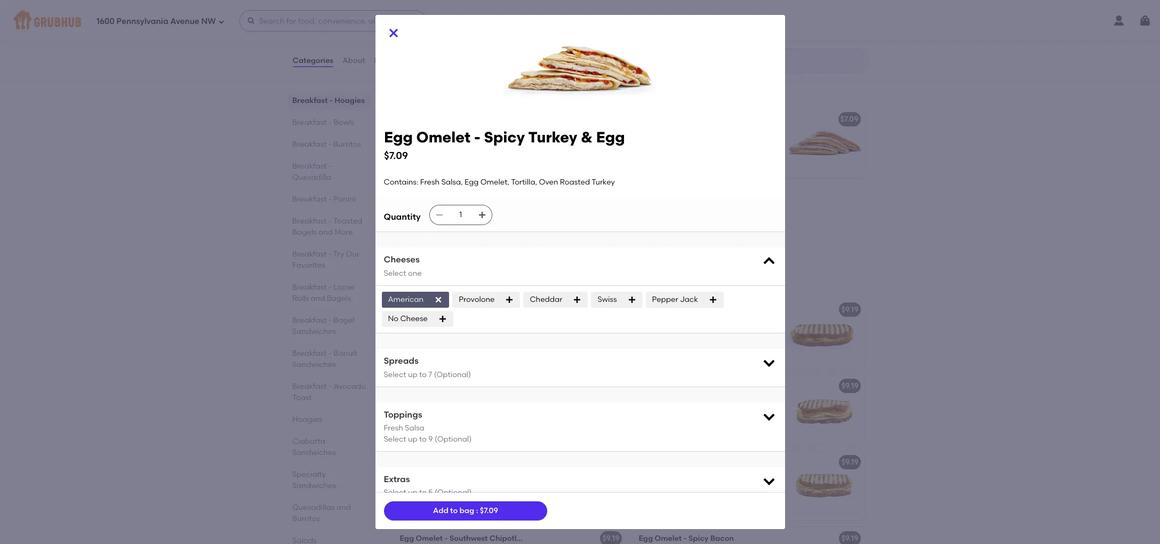 Task type: vqa. For each thing, say whether or not it's contained in the screenshot.
Complete
no



Task type: describe. For each thing, give the bounding box(es) containing it.
more
[[334, 228, 353, 237]]

breakfast down reviews button on the top of page
[[392, 84, 447, 97]]

meat, for ham
[[486, 396, 507, 405]]

breakfast for breakfast - loose rolls and bagels tab
[[292, 283, 327, 292]]

about button
[[342, 42, 366, 80]]

tortilla, inside contains: fresh salsa, egg omelet, tortilla, oven roasted turkey
[[400, 217, 426, 226]]

bacon,
[[431, 331, 456, 340]]

toasted
[[333, 217, 362, 226]]

breakfast - panini tab
[[292, 194, 367, 205]]

egg omelet - spicy turkey & egg image
[[546, 184, 626, 253]]

breakfast - hoagies
[[292, 96, 365, 105]]

hoagies tab
[[292, 414, 367, 425]]

ciabatta sandwiches tab
[[292, 436, 367, 458]]

smoked for bacon,
[[400, 331, 429, 340]]

7
[[429, 370, 432, 379]]

fresh inside toppings fresh salsa select up to 9 (optional)
[[384, 424, 403, 433]]

breakfast - panini inside tab
[[292, 195, 356, 204]]

panini inside breakfast - panini tab
[[333, 195, 356, 204]]

cheese,
[[400, 140, 429, 149]]

panini for egg omelet - sausage patty image
[[675, 473, 698, 482]]

to left bag
[[450, 506, 458, 515]]

breakfast - quesadilla tab
[[292, 161, 367, 183]]

egg omelet - spicy turkey & egg
[[400, 191, 519, 200]]

omelet inside the contains: panini bread, applewood smoked bacon, egg omelet
[[474, 331, 501, 340]]

- inside breakfast - biscuit sandwiches
[[328, 349, 332, 358]]

breakfast - hoagies tab
[[292, 95, 367, 106]]

$9.19 for egg omelet - ham image
[[603, 381, 620, 390]]

egg inside button
[[508, 473, 522, 482]]

1 vertical spatial salsa,
[[441, 178, 463, 187]]

specialty
[[292, 470, 326, 479]]

extras
[[384, 474, 410, 484]]

omelet inside egg omelet - spicy turkey & egg $7.09
[[416, 128, 470, 146]]

avenue
[[170, 16, 199, 26]]

breakfast for breakfast - try our favorites tab
[[292, 250, 327, 259]]

contains: for egg omelet - honey smoked turkey image at bottom
[[639, 396, 673, 405]]

contains: garlic aioli, plain cream cheese, spinach, tomato, egg omelet, tortilla, oven roasted turkey button
[[393, 108, 626, 177]]

egg omelet - oven roasted turkey image
[[546, 451, 626, 520]]

sandwiches inside specialty sandwiches tab
[[292, 481, 336, 490]]

- inside breakfast - loose rolls and bagels
[[328, 283, 332, 292]]

0 vertical spatial contains: fresh salsa, egg omelet, tortilla, oven roasted turkey
[[384, 178, 615, 187]]

2 horizontal spatial tortilla,
[[511, 178, 537, 187]]

no cheese
[[388, 314, 428, 323]]

contains: panini bread, egg omelet, sausage patty
[[639, 473, 770, 492]]

egg omelet - egg for $5.99
[[400, 0, 464, 9]]

tortilla
[[430, 26, 455, 35]]

american
[[388, 295, 424, 304]]

tomato,
[[464, 140, 494, 149]]

breakfast - burritos
[[292, 140, 361, 149]]

breakfast - try our favorites tab
[[292, 249, 367, 271]]

toast
[[292, 393, 312, 402]]

categories
[[293, 56, 334, 65]]

sausage
[[639, 483, 670, 492]]

to inside the "extras select up to 5 (optional)"
[[419, 488, 427, 497]]

reviews
[[374, 56, 404, 65]]

egg omelet - spicy bacon
[[639, 534, 734, 543]]

pennsylvania
[[116, 16, 168, 26]]

toppings
[[384, 410, 422, 420]]

0 horizontal spatial hoagies
[[292, 415, 322, 424]]

egg omelet - southwest chipotle bacon image
[[546, 527, 626, 544]]

up for spreads
[[408, 370, 418, 379]]

bread, for ham
[[460, 396, 484, 405]]

cheese
[[400, 314, 428, 323]]

panini for egg omelet - oven roasted turkey image
[[436, 473, 459, 482]]

cream
[[499, 130, 524, 139]]

oven inside contains: fresh salsa, egg omelet, tortilla, oven roasted turkey
[[428, 217, 447, 226]]

patty
[[672, 483, 691, 492]]

specialty sandwiches tab
[[292, 469, 367, 491]]

svg image for 1600 pennsylvania avenue nw
[[218, 18, 224, 25]]

reviews button
[[374, 42, 405, 80]]

$7.09 button
[[632, 108, 865, 177]]

$5.99
[[601, 0, 620, 9]]

quesadillas
[[292, 503, 335, 512]]

aioli,
[[460, 130, 477, 139]]

breakfast - bagel sandwiches
[[292, 316, 354, 336]]

pepper
[[652, 295, 678, 304]]

add to bag : $7.09
[[433, 506, 498, 515]]

breakfast - toasted bagels and more tab
[[292, 216, 367, 238]]

contains: panini bread, meat, egg omelet button
[[393, 451, 626, 520]]

sandwiches inside breakfast - biscuit sandwiches
[[292, 360, 336, 369]]

breakfast - toasted bagels and more
[[292, 217, 362, 237]]

fresh down egg omelet - spicy turkey & egg
[[436, 206, 456, 215]]

1600
[[97, 16, 115, 26]]

provolone
[[459, 295, 495, 304]]

breakfast for breakfast - panini tab
[[292, 195, 327, 204]]

omelet, inside contains: panini bread, egg omelet, sausage patty
[[741, 473, 770, 482]]

$9.19 for egg omelet - southwest chipotle bacon image
[[603, 534, 620, 543]]

select for spreads
[[384, 370, 406, 379]]

meat, inside button
[[486, 473, 507, 482]]

$9.19 for egg omelet - sausage patty image
[[842, 457, 859, 467]]

and inside quesadillas and burritos
[[336, 503, 351, 512]]

$9.19 for egg omelet - honey smoked turkey image at bottom
[[842, 381, 859, 390]]

$7.09 inside egg omelet - spicy turkey & egg $7.09
[[384, 149, 408, 161]]

breakfast - biscuit sandwiches tab
[[292, 348, 367, 370]]

sandwiches inside ciabatta sandwiches tab
[[292, 448, 336, 457]]

contains: inside 'contains: garlic aioli, plain cream cheese, spinach, tomato, egg omelet, tortilla, oven roasted turkey'
[[400, 130, 434, 139]]

breakfast - bagel sandwiches tab
[[292, 315, 367, 337]]

nw
[[201, 16, 216, 26]]

contains: panini bread, meat, egg omelet inside contains: panini bread, meat, egg omelet button
[[400, 473, 522, 492]]

ciabatta
[[292, 437, 325, 446]]

:
[[476, 506, 478, 515]]

one
[[408, 269, 422, 278]]

select inside toppings fresh salsa select up to 9 (optional)
[[384, 435, 406, 444]]

breakfast for breakfast - burritos tab at the top left
[[292, 140, 327, 149]]

bagels inside "breakfast - toasted bagels and more"
[[292, 228, 316, 237]]

burritos for quesadillas and burritos
[[292, 514, 320, 523]]

pepper jack
[[652, 295, 698, 304]]

select for extras
[[384, 488, 406, 497]]

egg omelet - applewood smoked bacon image
[[546, 298, 626, 367]]

egg omelet - spicy turkey & egg $7.09
[[384, 128, 625, 161]]

$9.19 for the egg omelet - spicy bacon image
[[842, 534, 859, 543]]

favorites
[[292, 261, 325, 270]]

fresh up egg omelet - spicy turkey & egg
[[420, 178, 440, 187]]

(optional) for extras
[[435, 488, 472, 497]]

svg image inside main navigation navigation
[[247, 17, 255, 25]]

contains: garlic aioli, plain cream cheese, spinach, tomato, egg omelet, tortilla, oven roasted turkey
[[400, 130, 534, 160]]

svg image for no cheese
[[438, 315, 447, 323]]

quesadillas and burritos tab
[[292, 502, 367, 524]]

omelet, inside contains: fresh salsa, egg omelet, tortilla, oven roasted turkey
[[497, 206, 525, 215]]

egg inside 'contains: garlic aioli, plain cream cheese, spinach, tomato, egg omelet, tortilla, oven roasted turkey'
[[496, 140, 510, 149]]

specialty sandwiches
[[292, 470, 336, 490]]

contains: panini bread, meat, egg omelet for honey
[[639, 396, 761, 416]]

$9.19 for $9.19's egg omelet - egg image
[[842, 305, 859, 314]]

1 horizontal spatial hoagies
[[334, 96, 365, 105]]

svg image for pepper jack
[[709, 296, 717, 304]]

biscuit
[[333, 349, 357, 358]]

meat, for honey
[[725, 396, 746, 405]]

no
[[388, 314, 399, 323]]

spicy for egg omelet - spicy turkey & egg
[[450, 191, 470, 200]]

jack
[[680, 295, 698, 304]]

rolls
[[292, 294, 309, 303]]

cheddar,
[[436, 15, 470, 24]]

- inside breakfast - try our favorites
[[328, 250, 332, 259]]

our
[[346, 250, 359, 259]]

5
[[429, 488, 433, 497]]

1 vertical spatial contains: fresh salsa, egg omelet, tortilla, oven roasted turkey
[[400, 206, 525, 226]]

& for egg omelet - spicy turkey & egg $7.09
[[581, 128, 592, 146]]



Task type: locate. For each thing, give the bounding box(es) containing it.
fresh up burrito
[[472, 15, 491, 24]]

cheddar
[[530, 295, 562, 304]]

0 vertical spatial oven
[[458, 151, 478, 160]]

1 vertical spatial tortilla,
[[511, 178, 537, 187]]

bread, for applewood
[[460, 320, 484, 329]]

breakfast for 'breakfast - quesadilla' "tab"
[[292, 162, 327, 171]]

add
[[433, 506, 448, 515]]

contains: up "toppings"
[[400, 396, 434, 405]]

contains: panini bread, meat, egg omelet up add to bag : $7.09
[[400, 473, 522, 492]]

sandwiches down 'ciabatta'
[[292, 448, 336, 457]]

select for cheeses
[[384, 269, 406, 278]]

contains: right no
[[400, 320, 434, 329]]

egg omelet - honey smoked turkey
[[639, 381, 769, 390]]

bread, inside button
[[460, 473, 484, 482]]

and left more
[[318, 228, 333, 237]]

main navigation navigation
[[0, 0, 1160, 42]]

spicy inside egg omelet - spicy turkey & egg $7.09
[[484, 128, 525, 146]]

svg image
[[1139, 14, 1152, 27], [218, 18, 224, 25], [478, 211, 486, 219], [434, 296, 443, 304], [709, 296, 717, 304], [438, 315, 447, 323]]

contains: fresh salsa, egg omelet, tortilla, oven roasted turkey down egg omelet - spicy turkey & egg
[[400, 206, 525, 226]]

breakfast down breakfast - panini tab
[[292, 217, 327, 226]]

breakfast - burritos tab
[[292, 139, 367, 150]]

contains: panini bread, meat, egg omelet
[[400, 396, 522, 416], [639, 396, 761, 416], [400, 473, 522, 492]]

9
[[429, 435, 433, 444]]

0 horizontal spatial spicy
[[450, 191, 470, 200]]

1 vertical spatial egg omelet - egg
[[639, 305, 703, 314]]

and inside "breakfast - toasted bagels and more"
[[318, 228, 333, 237]]

panini up patty on the right bottom
[[675, 473, 698, 482]]

2 vertical spatial and
[[336, 503, 351, 512]]

1 horizontal spatial bagels
[[327, 294, 351, 303]]

smoked right honey
[[714, 381, 743, 390]]

categories button
[[292, 42, 334, 80]]

egg inside contains: cheddar, fresh salsa, egg omelet, tortilla burrito
[[516, 15, 531, 24]]

bread,
[[460, 320, 484, 329], [460, 396, 484, 405], [699, 396, 723, 405], [460, 473, 484, 482], [699, 473, 723, 482]]

fresh down "toppings"
[[384, 424, 403, 433]]

bread, inside contains: panini bread, egg omelet, sausage patty
[[699, 473, 723, 482]]

contains: for egg omelet - applewood smoked bacon image
[[400, 320, 434, 329]]

egg omelet - egg for $9.19
[[639, 305, 703, 314]]

extras select up to 5 (optional)
[[384, 474, 472, 497]]

0 horizontal spatial quesadilla
[[292, 173, 331, 182]]

sandwiches up breakfast - biscuit sandwiches
[[292, 327, 336, 336]]

Input item quantity number field
[[449, 205, 472, 225]]

breakfast - panini up "breakfast - toasted bagels and more"
[[292, 195, 356, 204]]

breakfast - loose rolls and bagels
[[292, 283, 355, 303]]

breakfast down breakfast - bowls
[[292, 140, 327, 149]]

breakfast down "rolls"
[[292, 316, 327, 325]]

breakfast inside breakfast - loose rolls and bagels
[[292, 283, 327, 292]]

svg image for american
[[434, 296, 443, 304]]

1 vertical spatial up
[[408, 435, 418, 444]]

and for more
[[318, 228, 333, 237]]

chipotle
[[490, 534, 521, 543]]

breakfast - try our favorites
[[292, 250, 359, 270]]

panini up add
[[436, 473, 459, 482]]

up inside the "extras select up to 5 (optional)"
[[408, 488, 418, 497]]

egg omelet - garlic smoked turkey & egg image
[[546, 108, 626, 177]]

0 horizontal spatial bagels
[[292, 228, 316, 237]]

smoked inside the contains: panini bread, applewood smoked bacon, egg omelet
[[400, 331, 429, 340]]

0 vertical spatial breakfast - quesadilla
[[392, 84, 519, 97]]

1 vertical spatial oven
[[539, 178, 558, 187]]

sandwiches down 'specialty'
[[292, 481, 336, 490]]

sandwiches inside "breakfast - bagel sandwiches"
[[292, 327, 336, 336]]

breakfast up toast
[[292, 382, 327, 391]]

0 horizontal spatial oven
[[428, 217, 447, 226]]

2 horizontal spatial roasted
[[560, 178, 590, 187]]

breakfast down "breakfast - bagel sandwiches"
[[292, 349, 327, 358]]

(optional) up ham
[[434, 370, 471, 379]]

applewood for bread,
[[486, 320, 527, 329]]

breakfast for 'breakfast - hoagies' tab
[[292, 96, 328, 105]]

- inside "breakfast - bagel sandwiches"
[[328, 316, 332, 325]]

2 vertical spatial up
[[408, 488, 418, 497]]

2 select from the top
[[384, 370, 406, 379]]

bagel
[[333, 316, 354, 325]]

breakfast for breakfast - bagel sandwiches 'tab'
[[292, 316, 327, 325]]

contains: left input item quantity number field
[[400, 206, 434, 215]]

plain
[[479, 130, 497, 139]]

0 horizontal spatial tortilla,
[[400, 217, 426, 226]]

salsa, up egg omelet - spicy turkey & egg
[[441, 178, 463, 187]]

omelet, inside contains: cheddar, fresh salsa, egg omelet, tortilla burrito
[[400, 26, 429, 35]]

to inside spreads select up to 7 (optional)
[[419, 370, 427, 379]]

contains: for egg omelet - spicy turkey & egg image at the top of the page
[[400, 206, 434, 215]]

tab
[[292, 535, 367, 544]]

&
[[581, 128, 592, 146], [497, 191, 503, 200]]

0 vertical spatial smoked
[[494, 305, 523, 314]]

panini inside the contains: panini bread, applewood smoked bacon, egg omelet
[[436, 320, 459, 329]]

salsa
[[405, 424, 425, 433]]

breakfast inside breakfast - try our favorites
[[292, 250, 327, 259]]

1 horizontal spatial tortilla,
[[430, 151, 457, 160]]

omelet,
[[400, 26, 429, 35], [400, 151, 429, 160], [481, 178, 509, 187], [497, 206, 525, 215], [741, 473, 770, 482]]

panini up toasted
[[333, 195, 356, 204]]

contains: down egg omelet - honey smoked turkey
[[639, 396, 673, 405]]

burritos
[[333, 140, 361, 149], [292, 514, 320, 523]]

and right quesadillas
[[336, 503, 351, 512]]

breakfast up american
[[392, 274, 447, 287]]

and
[[318, 228, 333, 237], [310, 294, 325, 303], [336, 503, 351, 512]]

egg omelet - honey smoked turkey image
[[785, 374, 865, 444]]

panini down honey
[[675, 396, 698, 405]]

contains:
[[400, 15, 434, 24], [400, 130, 434, 139], [384, 178, 418, 187], [400, 206, 434, 215], [400, 320, 434, 329], [400, 396, 434, 405], [639, 396, 673, 405], [400, 473, 434, 482], [639, 473, 673, 482]]

egg omelet - ham
[[400, 381, 467, 390]]

select inside cheeses select one
[[384, 269, 406, 278]]

and right "rolls"
[[310, 294, 325, 303]]

0 horizontal spatial smoked
[[400, 331, 429, 340]]

loose
[[333, 283, 355, 292]]

contains: fresh salsa, egg omelet, tortilla, oven roasted turkey down egg omelet - spicy turkey & egg $7.09 on the top of the page
[[384, 178, 615, 187]]

up inside spreads select up to 7 (optional)
[[408, 370, 418, 379]]

breakfast - loose rolls and bagels tab
[[292, 282, 367, 304]]

breakfast inside "breakfast - bagel sandwiches"
[[292, 316, 327, 325]]

applewood
[[450, 305, 492, 314], [486, 320, 527, 329]]

2 vertical spatial spicy
[[689, 534, 709, 543]]

0 horizontal spatial &
[[497, 191, 503, 200]]

bagels inside breakfast - loose rolls and bagels
[[327, 294, 351, 303]]

egg omelet - egg image for $9.19
[[785, 298, 865, 367]]

burritos down quesadillas
[[292, 514, 320, 523]]

$9.19
[[603, 305, 620, 314], [842, 305, 859, 314], [603, 381, 620, 390], [842, 381, 859, 390], [842, 457, 859, 467], [603, 534, 620, 543], [842, 534, 859, 543]]

smoked for bacon
[[494, 305, 523, 314]]

select inside spreads select up to 7 (optional)
[[384, 370, 406, 379]]

1 horizontal spatial egg omelet - egg
[[639, 305, 703, 314]]

0 horizontal spatial egg omelet - egg
[[400, 0, 464, 9]]

contains: panini bread, meat, egg omelet down ham
[[400, 396, 522, 416]]

1 vertical spatial and
[[310, 294, 325, 303]]

$7.09 inside $7.09 button
[[840, 114, 859, 124]]

egg omelet - applewood smoked bacon
[[400, 305, 549, 314]]

panini for egg omelet - honey smoked turkey image at bottom
[[675, 396, 698, 405]]

4 select from the top
[[384, 488, 406, 497]]

tortilla, inside 'contains: garlic aioli, plain cream cheese, spinach, tomato, egg omelet, tortilla, oven roasted turkey'
[[430, 151, 457, 160]]

0 vertical spatial up
[[408, 370, 418, 379]]

omelet inside contains: panini bread, meat, egg omelet button
[[400, 483, 427, 492]]

breakfast up the favorites
[[292, 250, 327, 259]]

avocado
[[333, 382, 366, 391]]

0 vertical spatial tortilla,
[[430, 151, 457, 160]]

and inside breakfast - loose rolls and bagels
[[310, 294, 325, 303]]

2 vertical spatial tortilla,
[[400, 217, 426, 226]]

contains: inside the contains: panini bread, applewood smoked bacon, egg omelet
[[400, 320, 434, 329]]

contains: up sausage
[[639, 473, 673, 482]]

bagels up the favorites
[[292, 228, 316, 237]]

burrito
[[456, 26, 481, 35]]

roasted down egg omelet - garlic smoked turkey & egg image
[[560, 178, 590, 187]]

breakfast - quesadilla
[[392, 84, 519, 97], [292, 162, 332, 182]]

egg inside the contains: panini bread, applewood smoked bacon, egg omelet
[[458, 331, 472, 340]]

breakfast for breakfast - avocado toast "tab" in the bottom left of the page
[[292, 382, 327, 391]]

fresh inside contains: cheddar, fresh salsa, egg omelet, tortilla burrito
[[472, 15, 491, 24]]

up down salsa
[[408, 435, 418, 444]]

contains: panini bread, applewood smoked bacon, egg omelet
[[400, 320, 527, 340]]

breakfast down breakfast - burritos
[[292, 162, 327, 171]]

honey
[[689, 381, 712, 390]]

tortilla, up cheeses at the left of the page
[[400, 217, 426, 226]]

try
[[333, 250, 344, 259]]

2 horizontal spatial oven
[[539, 178, 558, 187]]

breakfast up breakfast - bowls
[[292, 96, 328, 105]]

breakfast for the breakfast - bowls tab
[[292, 118, 327, 127]]

applewood inside the contains: panini bread, applewood smoked bacon, egg omelet
[[486, 320, 527, 329]]

0 vertical spatial breakfast - panini
[[292, 195, 356, 204]]

hoagies up bowls
[[334, 96, 365, 105]]

0 vertical spatial &
[[581, 128, 592, 146]]

to left 5
[[419, 488, 427, 497]]

burritos down bowls
[[333, 140, 361, 149]]

breakfast up "rolls"
[[292, 283, 327, 292]]

bread, for honey
[[699, 396, 723, 405]]

quesadilla up plain on the left top
[[458, 84, 519, 97]]

turkey inside egg omelet - spicy turkey & egg $7.09
[[528, 128, 577, 146]]

hoagies up 'ciabatta'
[[292, 415, 322, 424]]

1 vertical spatial bagels
[[327, 294, 351, 303]]

contains: for egg omelet - sausage patty image
[[639, 473, 673, 482]]

breakfast for breakfast - toasted bagels and more tab at the left top of the page
[[292, 217, 327, 226]]

breakfast - quesadilla up garlic
[[392, 84, 519, 97]]

2 up from the top
[[408, 435, 418, 444]]

breakfast for breakfast - biscuit sandwiches tab on the bottom
[[292, 349, 327, 358]]

spreads
[[384, 356, 419, 366]]

(optional) right 9
[[435, 435, 472, 444]]

0 horizontal spatial burritos
[[292, 514, 320, 523]]

roasted down egg omelet - spicy turkey & egg
[[449, 217, 479, 226]]

1 vertical spatial egg omelet - egg image
[[785, 298, 865, 367]]

(optional) inside toppings fresh salsa select up to 9 (optional)
[[435, 435, 472, 444]]

- inside "breakfast - toasted bagels and more"
[[328, 217, 332, 226]]

1 horizontal spatial breakfast - panini
[[392, 274, 493, 287]]

breakfast - bowls tab
[[292, 117, 367, 128]]

panini inside contains: panini bread, meat, egg omelet button
[[436, 473, 459, 482]]

egg omelet - southwest chipotle bacon
[[400, 534, 547, 543]]

1 vertical spatial breakfast - quesadilla
[[292, 162, 332, 182]]

0 vertical spatial burritos
[[333, 140, 361, 149]]

0 vertical spatial roasted
[[479, 151, 509, 160]]

4 sandwiches from the top
[[292, 481, 336, 490]]

2 sandwiches from the top
[[292, 360, 336, 369]]

breakfast - bowls
[[292, 118, 354, 127]]

1 horizontal spatial burritos
[[333, 140, 361, 149]]

smoked down cheese
[[400, 331, 429, 340]]

breakfast - quesadilla down breakfast - burritos
[[292, 162, 332, 182]]

quantity
[[384, 212, 421, 222]]

contains: up 'tortilla'
[[400, 15, 434, 24]]

southwest
[[450, 534, 488, 543]]

salsa, right 'cheddar,'
[[493, 15, 515, 24]]

1 horizontal spatial &
[[581, 128, 592, 146]]

breakfast up "breakfast - toasted bagels and more"
[[292, 195, 327, 204]]

breakfast up breakfast - burritos
[[292, 118, 327, 127]]

bread, inside the contains: panini bread, applewood smoked bacon, egg omelet
[[460, 320, 484, 329]]

0 vertical spatial salsa,
[[493, 15, 515, 24]]

0 horizontal spatial egg omelet - egg image
[[546, 0, 626, 63]]

1 vertical spatial (optional)
[[435, 435, 472, 444]]

1 horizontal spatial oven
[[458, 151, 478, 160]]

bacon
[[525, 305, 549, 314], [523, 534, 547, 543], [710, 534, 734, 543]]

tortilla, down spinach,
[[430, 151, 457, 160]]

fresh
[[472, 15, 491, 24], [420, 178, 440, 187], [436, 206, 456, 215], [384, 424, 403, 433]]

1 vertical spatial roasted
[[560, 178, 590, 187]]

breakfast - avocado toast tab
[[292, 381, 367, 403]]

breakfast
[[392, 84, 447, 97], [292, 96, 328, 105], [292, 118, 327, 127], [292, 140, 327, 149], [292, 162, 327, 171], [292, 195, 327, 204], [292, 217, 327, 226], [292, 250, 327, 259], [392, 274, 447, 287], [292, 283, 327, 292], [292, 316, 327, 325], [292, 349, 327, 358], [292, 382, 327, 391]]

omelet
[[416, 0, 443, 9], [416, 128, 470, 146], [416, 191, 443, 200], [416, 305, 443, 314], [655, 305, 682, 314], [474, 331, 501, 340], [416, 381, 443, 390], [655, 381, 682, 390], [400, 407, 427, 416], [639, 407, 666, 416], [400, 483, 427, 492], [416, 534, 443, 543], [655, 534, 682, 543]]

salsa, inside contains: cheddar, fresh salsa, egg omelet, tortilla burrito
[[493, 15, 515, 24]]

select
[[384, 269, 406, 278], [384, 370, 406, 379], [384, 435, 406, 444], [384, 488, 406, 497]]

ciabatta sandwiches
[[292, 437, 336, 457]]

egg omelet - egg image
[[546, 0, 626, 63], [785, 298, 865, 367]]

1 horizontal spatial breakfast - quesadilla
[[392, 84, 519, 97]]

1 vertical spatial spicy
[[450, 191, 470, 200]]

garlic
[[436, 130, 458, 139]]

breakfast - avocado toast
[[292, 382, 366, 402]]

breakfast inside "breakfast - toasted bagels and more"
[[292, 217, 327, 226]]

omelet, inside 'contains: garlic aioli, plain cream cheese, spinach, tomato, egg omelet, tortilla, oven roasted turkey'
[[400, 151, 429, 160]]

0 vertical spatial hoagies
[[334, 96, 365, 105]]

egg omelet - spicy bacon image
[[785, 527, 865, 544]]

(optional) up add to bag : $7.09
[[435, 488, 472, 497]]

panini for egg omelet - applewood smoked bacon image
[[436, 320, 459, 329]]

0 vertical spatial and
[[318, 228, 333, 237]]

3 select from the top
[[384, 435, 406, 444]]

turkey
[[528, 128, 577, 146], [511, 151, 534, 160], [592, 178, 615, 187], [471, 191, 495, 200], [480, 217, 504, 226], [745, 381, 769, 390]]

1 vertical spatial hoagies
[[292, 415, 322, 424]]

applewood for -
[[450, 305, 492, 314]]

bacon for egg omelet - southwest chipotle bacon
[[523, 534, 547, 543]]

1 vertical spatial breakfast - panini
[[392, 274, 493, 287]]

smoked for turkey
[[714, 381, 743, 390]]

spreads select up to 7 (optional)
[[384, 356, 471, 379]]

0 vertical spatial egg omelet - egg
[[400, 0, 464, 9]]

applewood down provolone
[[450, 305, 492, 314]]

1 vertical spatial &
[[497, 191, 503, 200]]

oven inside 'contains: garlic aioli, plain cream cheese, spinach, tomato, egg omelet, tortilla, oven roasted turkey'
[[458, 151, 478, 160]]

swiss
[[598, 295, 617, 304]]

1 horizontal spatial smoked
[[494, 305, 523, 314]]

salsa,
[[493, 15, 515, 24], [441, 178, 463, 187], [457, 206, 479, 215]]

roasted
[[479, 151, 509, 160], [560, 178, 590, 187], [449, 217, 479, 226]]

quesadilla inside 'breakfast - quesadilla'
[[292, 173, 331, 182]]

up left 5
[[408, 488, 418, 497]]

about
[[343, 56, 365, 65]]

2 vertical spatial (optional)
[[435, 488, 472, 497]]

salsa, down egg omelet - spicy turkey & egg
[[457, 206, 479, 215]]

contains: inside button
[[400, 473, 434, 482]]

contains: for egg omelet - egg image related to $5.99
[[400, 15, 434, 24]]

panini
[[333, 195, 356, 204], [458, 274, 493, 287], [436, 320, 459, 329], [436, 396, 459, 405], [675, 396, 698, 405], [436, 473, 459, 482], [675, 473, 698, 482]]

1 vertical spatial applewood
[[486, 320, 527, 329]]

tortilla,
[[430, 151, 457, 160], [511, 178, 537, 187], [400, 217, 426, 226]]

up inside toppings fresh salsa select up to 9 (optional)
[[408, 435, 418, 444]]

roasted inside 'contains: garlic aioli, plain cream cheese, spinach, tomato, egg omelet, tortilla, oven roasted turkey'
[[479, 151, 509, 160]]

smoked
[[494, 305, 523, 314], [400, 331, 429, 340], [714, 381, 743, 390]]

0 vertical spatial bagels
[[292, 228, 316, 237]]

spicy for egg omelet - spicy turkey & egg $7.09
[[484, 128, 525, 146]]

1 vertical spatial smoked
[[400, 331, 429, 340]]

contains: up quantity
[[384, 178, 418, 187]]

bowls
[[333, 118, 354, 127]]

0 vertical spatial quesadilla
[[458, 84, 519, 97]]

panini inside contains: panini bread, egg omelet, sausage patty
[[675, 473, 698, 482]]

contains: up cheese, in the top left of the page
[[400, 130, 434, 139]]

cheeses
[[384, 255, 420, 265]]

tortilla, down egg omelet - spicy turkey & egg $7.09 on the top of the page
[[511, 178, 537, 187]]

panini down ham
[[436, 396, 459, 405]]

breakfast inside 'breakfast - quesadilla'
[[292, 162, 327, 171]]

svg image
[[247, 17, 255, 25], [387, 27, 400, 39], [435, 211, 444, 219], [762, 254, 776, 269], [505, 296, 514, 304], [573, 296, 582, 304], [628, 296, 636, 304], [762, 355, 776, 370], [762, 409, 776, 424], [762, 474, 776, 489]]

select down extras
[[384, 488, 406, 497]]

- inside breakfast - avocado toast
[[328, 382, 332, 391]]

- inside 'breakfast - quesadilla'
[[328, 162, 332, 171]]

0 vertical spatial applewood
[[450, 305, 492, 314]]

bag
[[460, 506, 474, 515]]

sandwiches up breakfast - avocado toast
[[292, 360, 336, 369]]

3 sandwiches from the top
[[292, 448, 336, 457]]

applewood down "egg omelet - applewood smoked bacon"
[[486, 320, 527, 329]]

(optional) inside spreads select up to 7 (optional)
[[434, 370, 471, 379]]

2 vertical spatial smoked
[[714, 381, 743, 390]]

salsa, inside contains: fresh salsa, egg omelet, tortilla, oven roasted turkey
[[457, 206, 479, 215]]

- inside egg omelet - spicy turkey & egg $7.09
[[474, 128, 480, 146]]

breakfast inside breakfast - avocado toast
[[292, 382, 327, 391]]

burritos for breakfast - burritos
[[333, 140, 361, 149]]

egg omelet - egg up 'cheddar,'
[[400, 0, 464, 9]]

1 vertical spatial quesadilla
[[292, 173, 331, 182]]

contains: cheddar, fresh salsa, egg omelet, tortilla burrito
[[400, 15, 531, 35]]

breakfast - biscuit sandwiches
[[292, 349, 357, 369]]

quesadilla up breakfast - panini tab
[[292, 173, 331, 182]]

select down salsa
[[384, 435, 406, 444]]

contains: panini bread, meat, egg omelet for ham
[[400, 396, 522, 416]]

1 vertical spatial burritos
[[292, 514, 320, 523]]

up for extras
[[408, 488, 418, 497]]

ham
[[450, 381, 467, 390]]

panini for egg omelet - ham image
[[436, 396, 459, 405]]

(optional) inside the "extras select up to 5 (optional)"
[[435, 488, 472, 497]]

0 horizontal spatial breakfast - quesadilla
[[292, 162, 332, 182]]

2 vertical spatial oven
[[428, 217, 447, 226]]

breakfast - panini up provolone
[[392, 274, 493, 287]]

2 horizontal spatial smoked
[[714, 381, 743, 390]]

egg omelet - ham image
[[546, 374, 626, 444]]

panini up "bacon,"
[[436, 320, 459, 329]]

toppings fresh salsa select up to 9 (optional)
[[384, 410, 472, 444]]

select down spreads in the bottom left of the page
[[384, 370, 406, 379]]

contains: for egg omelet - ham image
[[400, 396, 434, 405]]

(optional)
[[434, 370, 471, 379], [435, 435, 472, 444], [435, 488, 472, 497]]

panini up provolone
[[458, 274, 493, 287]]

roasted inside contains: fresh salsa, egg omelet, tortilla, oven roasted turkey
[[449, 217, 479, 226]]

select inside the "extras select up to 5 (optional)"
[[384, 488, 406, 497]]

to left 9
[[419, 435, 427, 444]]

and for bagels
[[310, 294, 325, 303]]

1 horizontal spatial quesadilla
[[458, 84, 519, 97]]

spinach,
[[431, 140, 463, 149]]

(optional) for spreads
[[434, 370, 471, 379]]

quesadillas and burritos
[[292, 503, 351, 523]]

burritos inside quesadillas and burritos
[[292, 514, 320, 523]]

0 vertical spatial (optional)
[[434, 370, 471, 379]]

contains: inside contains: cheddar, fresh salsa, egg omelet, tortilla burrito
[[400, 15, 434, 24]]

spicy for egg omelet - spicy bacon
[[689, 534, 709, 543]]

contains: up 5
[[400, 473, 434, 482]]

1 horizontal spatial roasted
[[479, 151, 509, 160]]

to left 7
[[419, 370, 427, 379]]

contains: for egg omelet - oven roasted turkey image
[[400, 473, 434, 482]]

0 vertical spatial spicy
[[484, 128, 525, 146]]

up left 7
[[408, 370, 418, 379]]

2 vertical spatial roasted
[[449, 217, 479, 226]]

egg omelet - sausage patty image
[[785, 451, 865, 520]]

breakfast inside breakfast - biscuit sandwiches
[[292, 349, 327, 358]]

1600 pennsylvania avenue nw
[[97, 16, 216, 26]]

egg
[[400, 0, 414, 9], [450, 0, 464, 9], [516, 15, 531, 24], [384, 128, 413, 146], [596, 128, 625, 146], [496, 140, 510, 149], [465, 178, 479, 187], [400, 191, 414, 200], [504, 191, 519, 200], [481, 206, 495, 215], [400, 305, 414, 314], [639, 305, 653, 314], [689, 305, 703, 314], [458, 331, 472, 340], [400, 381, 414, 390], [639, 381, 653, 390], [508, 396, 522, 405], [747, 396, 761, 405], [508, 473, 522, 482], [725, 473, 739, 482], [400, 534, 414, 543], [639, 534, 653, 543]]

contains: inside contains: panini bread, egg omelet, sausage patty
[[639, 473, 673, 482]]

bagels
[[292, 228, 316, 237], [327, 294, 351, 303]]

3 up from the top
[[408, 488, 418, 497]]

contains: panini bread, meat, egg omelet down honey
[[639, 396, 761, 416]]

to inside toppings fresh salsa select up to 9 (optional)
[[419, 435, 427, 444]]

contains: fresh salsa, egg omelet, tortilla, oven roasted turkey
[[384, 178, 615, 187], [400, 206, 525, 226]]

& inside egg omelet - spicy turkey & egg $7.09
[[581, 128, 592, 146]]

breakfast - quesadilla inside "tab"
[[292, 162, 332, 182]]

cheeses select one
[[384, 255, 422, 278]]

sandwiches
[[292, 327, 336, 336], [292, 360, 336, 369], [292, 448, 336, 457], [292, 481, 336, 490]]

$9.19 for egg omelet - applewood smoked bacon image
[[603, 305, 620, 314]]

2 vertical spatial salsa,
[[457, 206, 479, 215]]

egg omelet - egg down the pepper jack
[[639, 305, 703, 314]]

1 horizontal spatial spicy
[[484, 128, 525, 146]]

0 vertical spatial egg omelet - egg image
[[546, 0, 626, 63]]

egg omelet - ham & egg image
[[785, 108, 865, 177]]

2 horizontal spatial spicy
[[689, 534, 709, 543]]

1 select from the top
[[384, 269, 406, 278]]

roasted down tomato,
[[479, 151, 509, 160]]

bacon for egg omelet - applewood smoked bacon
[[525, 305, 549, 314]]

0 horizontal spatial breakfast - panini
[[292, 195, 356, 204]]

quesadilla
[[458, 84, 519, 97], [292, 173, 331, 182]]

turkey inside 'contains: garlic aioli, plain cream cheese, spinach, tomato, egg omelet, tortilla, oven roasted turkey'
[[511, 151, 534, 160]]

& for egg omelet - spicy turkey & egg
[[497, 191, 503, 200]]

1 sandwiches from the top
[[292, 327, 336, 336]]

smoked down provolone
[[494, 305, 523, 314]]

0 horizontal spatial roasted
[[449, 217, 479, 226]]

1 horizontal spatial egg omelet - egg image
[[785, 298, 865, 367]]

bagels down loose
[[327, 294, 351, 303]]

select down cheeses at the left of the page
[[384, 269, 406, 278]]

egg omelet - egg image for $5.99
[[546, 0, 626, 63]]

egg inside contains: panini bread, egg omelet, sausage patty
[[725, 473, 739, 482]]

1 up from the top
[[408, 370, 418, 379]]



